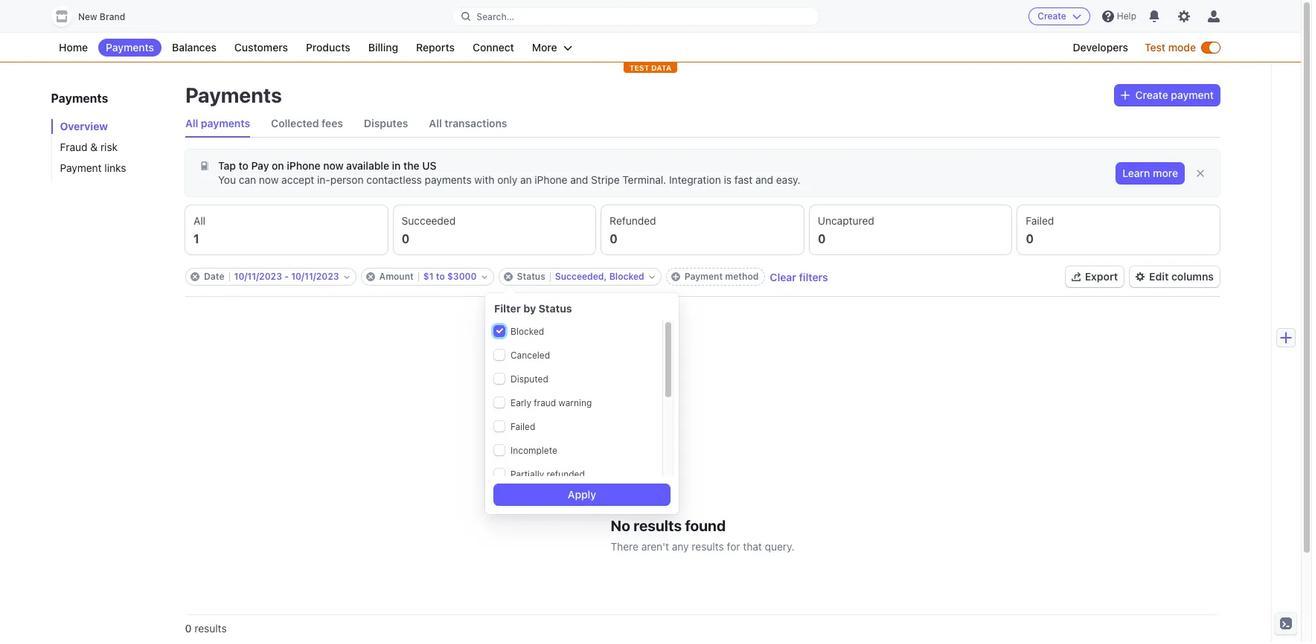 Task type: vqa. For each thing, say whether or not it's contained in the screenshot.
aggressively on the top left of the page
no



Task type: describe. For each thing, give the bounding box(es) containing it.
reports link
[[409, 39, 462, 57]]

with
[[475, 174, 495, 186]]

to for $3000
[[436, 271, 445, 282]]

clear
[[770, 271, 797, 283]]

edit status image
[[649, 274, 655, 280]]

brand
[[100, 11, 125, 22]]

more button
[[525, 39, 580, 57]]

payments up all payments
[[185, 83, 282, 107]]

new
[[78, 11, 97, 22]]

us
[[422, 159, 437, 172]]

1 vertical spatial status
[[539, 302, 572, 315]]

available
[[346, 159, 389, 172]]

succeeded for 0
[[402, 214, 456, 227]]

tap
[[218, 159, 236, 172]]

mode
[[1169, 41, 1197, 54]]

0 horizontal spatial blocked
[[511, 326, 545, 337]]

svg image inside create payment popup button
[[1121, 91, 1130, 100]]

payments inside the tap to pay on iphone now available in the us you can now accept in-person contactless payments with only an iphone and stripe terminal. integration is fast and easy.
[[425, 174, 472, 186]]

results for no
[[634, 517, 682, 534]]

payment links
[[60, 162, 127, 174]]

contactless
[[367, 174, 422, 186]]

is
[[724, 174, 732, 186]]

risk
[[101, 141, 118, 153]]

customers link
[[227, 39, 296, 57]]

tap to pay on iphone now available in the us you can now accept in-person contactless payments with only an iphone and stripe terminal. integration is fast and easy.
[[218, 159, 801, 186]]

overview
[[60, 120, 108, 133]]

to for pay
[[239, 159, 249, 172]]

remove date image
[[191, 273, 200, 281]]

balances
[[172, 41, 217, 54]]

found
[[685, 517, 726, 534]]

all payments link
[[185, 110, 250, 137]]

uncaptured 0
[[818, 214, 875, 246]]

for
[[727, 540, 741, 553]]

all 1
[[194, 214, 206, 246]]

0 vertical spatial payments
[[201, 117, 250, 130]]

succeeded for blocked
[[555, 271, 604, 282]]

collected fees
[[271, 117, 343, 130]]

apply
[[568, 489, 597, 501]]

stripe
[[591, 174, 620, 186]]

10/11/2023 - 10/11/2023
[[234, 271, 339, 282]]

export button
[[1066, 267, 1125, 287]]

test mode
[[1145, 41, 1197, 54]]

person
[[331, 174, 364, 186]]

no results found there aren't any results for that query.
[[611, 517, 795, 553]]

all for transactions
[[429, 117, 442, 130]]

filter by status
[[494, 302, 572, 315]]

2 10/11/2023 from the left
[[291, 271, 339, 282]]

all for payments
[[185, 117, 198, 130]]

$1 to $3000
[[424, 271, 477, 282]]

add payment method image
[[672, 273, 680, 281]]

canceled
[[511, 350, 550, 361]]

refunded 0
[[610, 214, 656, 246]]

new brand
[[78, 11, 125, 22]]

all for 1
[[194, 214, 206, 227]]

customers
[[235, 41, 288, 54]]

fraud
[[60, 141, 88, 153]]

-
[[285, 271, 289, 282]]

test
[[630, 63, 650, 72]]

2 and from the left
[[756, 174, 774, 186]]

0 results
[[185, 623, 227, 635]]

uncaptured
[[818, 214, 875, 227]]

more
[[1154, 167, 1179, 179]]

integration
[[669, 174, 721, 186]]

search…
[[477, 11, 515, 22]]

reports
[[416, 41, 455, 54]]

more
[[532, 41, 558, 54]]

partially
[[511, 469, 545, 480]]

0 for uncaptured 0
[[818, 232, 826, 246]]

all payments
[[185, 117, 250, 130]]

0 vertical spatial now
[[323, 159, 344, 172]]

that
[[743, 540, 762, 553]]

$1
[[424, 271, 434, 282]]

by
[[524, 302, 536, 315]]

clear filters button
[[770, 271, 829, 283]]

1 and from the left
[[571, 174, 589, 186]]

tab list containing 1
[[185, 206, 1221, 255]]

terminal.
[[623, 174, 667, 186]]

Search… search field
[[453, 7, 819, 26]]

connect
[[473, 41, 514, 54]]

create payment button
[[1115, 85, 1221, 106]]

pay
[[251, 159, 269, 172]]

collected
[[271, 117, 319, 130]]

0 for refunded 0
[[610, 232, 618, 246]]

1 horizontal spatial iphone
[[535, 174, 568, 186]]

connect link
[[465, 39, 522, 57]]

filters
[[799, 271, 829, 283]]

payment
[[1172, 89, 1215, 101]]

create button
[[1029, 7, 1091, 25]]

succeeded 0
[[402, 214, 456, 246]]

products link
[[299, 39, 358, 57]]

payments link
[[98, 39, 162, 57]]

fast
[[735, 174, 753, 186]]

easy.
[[777, 174, 801, 186]]

on
[[272, 159, 284, 172]]

0 for succeeded 0
[[402, 232, 410, 246]]

status inside clear filters toolbar
[[517, 271, 546, 282]]

Search… text field
[[453, 7, 819, 26]]

disputed
[[511, 374, 549, 385]]

payment method
[[685, 271, 759, 282]]

accept
[[282, 174, 315, 186]]

payments down brand
[[106, 41, 154, 54]]

1 10/11/2023 from the left
[[234, 271, 282, 282]]



Task type: locate. For each thing, give the bounding box(es) containing it.
an
[[521, 174, 532, 186]]

payments up overview
[[51, 92, 109, 105]]

disputes link
[[364, 110, 408, 137]]

amount
[[380, 271, 414, 282]]

svg image left tap on the top left of page
[[200, 162, 209, 171]]

create up developers link
[[1038, 10, 1067, 22]]

fraud & risk
[[60, 141, 118, 153]]

0 vertical spatial status
[[517, 271, 546, 282]]

0 horizontal spatial failed
[[511, 422, 536, 433]]

10/11/2023 left -
[[234, 271, 282, 282]]

iphone up accept
[[287, 159, 321, 172]]

blocked inside clear filters toolbar
[[610, 271, 645, 282]]

1 vertical spatial now
[[259, 174, 279, 186]]

2 tab list from the top
[[185, 206, 1221, 255]]

there
[[611, 540, 639, 553]]

succeeded up filter by status
[[555, 271, 604, 282]]

payment right add payment method icon
[[685, 271, 723, 282]]

0 vertical spatial failed
[[1026, 214, 1055, 227]]

remove amount image
[[366, 273, 375, 281]]

and right the fast at the top right of the page
[[756, 174, 774, 186]]

only
[[498, 174, 518, 186]]

payment inside clear filters toolbar
[[685, 271, 723, 282]]

to up can
[[239, 159, 249, 172]]

create payment
[[1136, 89, 1215, 101]]

query.
[[765, 540, 795, 553]]

and
[[571, 174, 589, 186], [756, 174, 774, 186]]

1 vertical spatial create
[[1136, 89, 1169, 101]]

new brand button
[[51, 6, 140, 27]]

learn more
[[1123, 167, 1179, 179]]

payment for payment method
[[685, 271, 723, 282]]

now
[[323, 159, 344, 172], [259, 174, 279, 186]]

1 vertical spatial payment
[[685, 271, 723, 282]]

0 horizontal spatial results
[[195, 623, 227, 635]]

links
[[105, 162, 127, 174]]

test data
[[630, 63, 672, 72]]

columns
[[1172, 270, 1215, 283]]

now up in-
[[323, 159, 344, 172]]

0 vertical spatial blocked
[[610, 271, 645, 282]]

create
[[1038, 10, 1067, 22], [1136, 89, 1169, 101]]

1 horizontal spatial create
[[1136, 89, 1169, 101]]

payment links link
[[51, 161, 171, 176]]

1 horizontal spatial and
[[756, 174, 774, 186]]

1 horizontal spatial svg image
[[1121, 91, 1130, 100]]

1 vertical spatial results
[[692, 540, 724, 553]]

create left payment
[[1136, 89, 1169, 101]]

1 vertical spatial to
[[436, 271, 445, 282]]

disputes
[[364, 117, 408, 130]]

1 horizontal spatial payments
[[425, 174, 472, 186]]

refunded
[[547, 469, 585, 480]]

edit amount image
[[481, 274, 487, 280]]

0 horizontal spatial svg image
[[200, 162, 209, 171]]

1 vertical spatial payments
[[425, 174, 472, 186]]

to
[[239, 159, 249, 172], [436, 271, 445, 282]]

0 vertical spatial svg image
[[1121, 91, 1130, 100]]

0 for failed 0
[[1026, 232, 1034, 246]]

0 horizontal spatial to
[[239, 159, 249, 172]]

products
[[306, 41, 351, 54]]

failed for failed 0
[[1026, 214, 1055, 227]]

export
[[1086, 270, 1119, 283]]

0 horizontal spatial 10/11/2023
[[234, 271, 282, 282]]

to inside clear filters toolbar
[[436, 271, 445, 282]]

billing link
[[361, 39, 406, 57]]

overview link
[[51, 119, 171, 134]]

fraud & risk link
[[51, 140, 171, 155]]

0 inside uncaptured 0
[[818, 232, 826, 246]]

0 vertical spatial tab list
[[185, 110, 1221, 138]]

data
[[652, 63, 672, 72]]

0 horizontal spatial and
[[571, 174, 589, 186]]

0 vertical spatial succeeded
[[402, 214, 456, 227]]

failed for failed
[[511, 422, 536, 433]]

the
[[404, 159, 420, 172]]

and left stripe
[[571, 174, 589, 186]]

remove status image
[[504, 273, 513, 281]]

1 vertical spatial iphone
[[535, 174, 568, 186]]

0 horizontal spatial payment
[[60, 162, 102, 174]]

0 horizontal spatial succeeded
[[402, 214, 456, 227]]

tab list up payment method
[[185, 206, 1221, 255]]

failed 0
[[1026, 214, 1055, 246]]

1
[[194, 232, 199, 246]]

fees
[[322, 117, 343, 130]]

early
[[511, 398, 532, 409]]

developers
[[1073, 41, 1129, 54]]

balances link
[[165, 39, 224, 57]]

1 horizontal spatial failed
[[1026, 214, 1055, 227]]

0 inside failed 0
[[1026, 232, 1034, 246]]

blocked left edit status image
[[610, 271, 645, 282]]

payment for payment links
[[60, 162, 102, 174]]

failed
[[1026, 214, 1055, 227], [511, 422, 536, 433]]

0 inside refunded 0
[[610, 232, 618, 246]]

early fraud warning
[[511, 398, 592, 409]]

warning
[[559, 398, 592, 409]]

all transactions
[[429, 117, 507, 130]]

tab list up integration
[[185, 110, 1221, 138]]

no
[[611, 517, 631, 534]]

svg image
[[1121, 91, 1130, 100], [200, 162, 209, 171]]

&
[[91, 141, 98, 153]]

tab list containing all payments
[[185, 110, 1221, 138]]

0 horizontal spatial now
[[259, 174, 279, 186]]

home link
[[51, 39, 95, 57]]

results for 0
[[195, 623, 227, 635]]

create inside create payment popup button
[[1136, 89, 1169, 101]]

transactions
[[445, 117, 507, 130]]

10/11/2023 right -
[[291, 271, 339, 282]]

0 horizontal spatial create
[[1038, 10, 1067, 22]]

0 vertical spatial to
[[239, 159, 249, 172]]

any
[[672, 540, 689, 553]]

1 horizontal spatial payment
[[685, 271, 723, 282]]

partially refunded
[[511, 469, 585, 480]]

now down pay
[[259, 174, 279, 186]]

status right remove status image
[[517, 271, 546, 282]]

to right $1
[[436, 271, 445, 282]]

create for create
[[1038, 10, 1067, 22]]

to inside the tap to pay on iphone now available in the us you can now accept in-person contactless payments with only an iphone and stripe terminal. integration is fast and easy.
[[239, 159, 249, 172]]

aren't
[[642, 540, 670, 553]]

blocked
[[610, 271, 645, 282], [511, 326, 545, 337]]

1 horizontal spatial 10/11/2023
[[291, 271, 339, 282]]

method
[[726, 271, 759, 282]]

0 horizontal spatial iphone
[[287, 159, 321, 172]]

edit date image
[[344, 274, 350, 280]]

succeeded
[[402, 214, 456, 227], [555, 271, 604, 282]]

payment inside 'link'
[[60, 162, 102, 174]]

2 horizontal spatial results
[[692, 540, 724, 553]]

0 vertical spatial iphone
[[287, 159, 321, 172]]

clear filters
[[770, 271, 829, 283]]

$3000
[[448, 271, 477, 282]]

home
[[59, 41, 88, 54]]

learn more link
[[1117, 163, 1185, 184]]

1 vertical spatial failed
[[511, 422, 536, 433]]

help
[[1118, 10, 1137, 22]]

clear filters toolbar
[[185, 268, 829, 286]]

0
[[402, 232, 410, 246], [610, 232, 618, 246], [818, 232, 826, 246], [1026, 232, 1034, 246], [185, 623, 192, 635]]

1 horizontal spatial results
[[634, 517, 682, 534]]

1 vertical spatial svg image
[[200, 162, 209, 171]]

in-
[[317, 174, 331, 186]]

blocked down by
[[511, 326, 545, 337]]

succeeded down contactless
[[402, 214, 456, 227]]

1 horizontal spatial succeeded
[[555, 271, 604, 282]]

incomplete
[[511, 445, 558, 457]]

0 vertical spatial results
[[634, 517, 682, 534]]

you
[[218, 174, 236, 186]]

payment down fraud
[[60, 162, 102, 174]]

in
[[392, 159, 401, 172]]

payments down us on the top left of page
[[425, 174, 472, 186]]

1 vertical spatial tab list
[[185, 206, 1221, 255]]

status right by
[[539, 302, 572, 315]]

svg image left create payment
[[1121, 91, 1130, 100]]

0 vertical spatial payment
[[60, 162, 102, 174]]

0 horizontal spatial payments
[[201, 117, 250, 130]]

create for create payment
[[1136, 89, 1169, 101]]

2 vertical spatial results
[[195, 623, 227, 635]]

1 vertical spatial blocked
[[511, 326, 545, 337]]

payments up tap on the top left of page
[[201, 117, 250, 130]]

succeeded blocked
[[555, 271, 645, 282]]

1 tab list from the top
[[185, 110, 1221, 138]]

1 horizontal spatial now
[[323, 159, 344, 172]]

all
[[185, 117, 198, 130], [429, 117, 442, 130], [194, 214, 206, 227]]

collected fees link
[[271, 110, 343, 137]]

succeeded inside clear filters toolbar
[[555, 271, 604, 282]]

0 vertical spatial create
[[1038, 10, 1067, 22]]

1 horizontal spatial to
[[436, 271, 445, 282]]

billing
[[368, 41, 398, 54]]

iphone
[[287, 159, 321, 172], [535, 174, 568, 186]]

developers link
[[1066, 39, 1136, 57]]

create inside create button
[[1038, 10, 1067, 22]]

refunded
[[610, 214, 656, 227]]

iphone right an
[[535, 174, 568, 186]]

0 inside "succeeded 0"
[[402, 232, 410, 246]]

1 horizontal spatial blocked
[[610, 271, 645, 282]]

1 vertical spatial succeeded
[[555, 271, 604, 282]]

tab list
[[185, 110, 1221, 138], [185, 206, 1221, 255]]

fraud
[[534, 398, 556, 409]]



